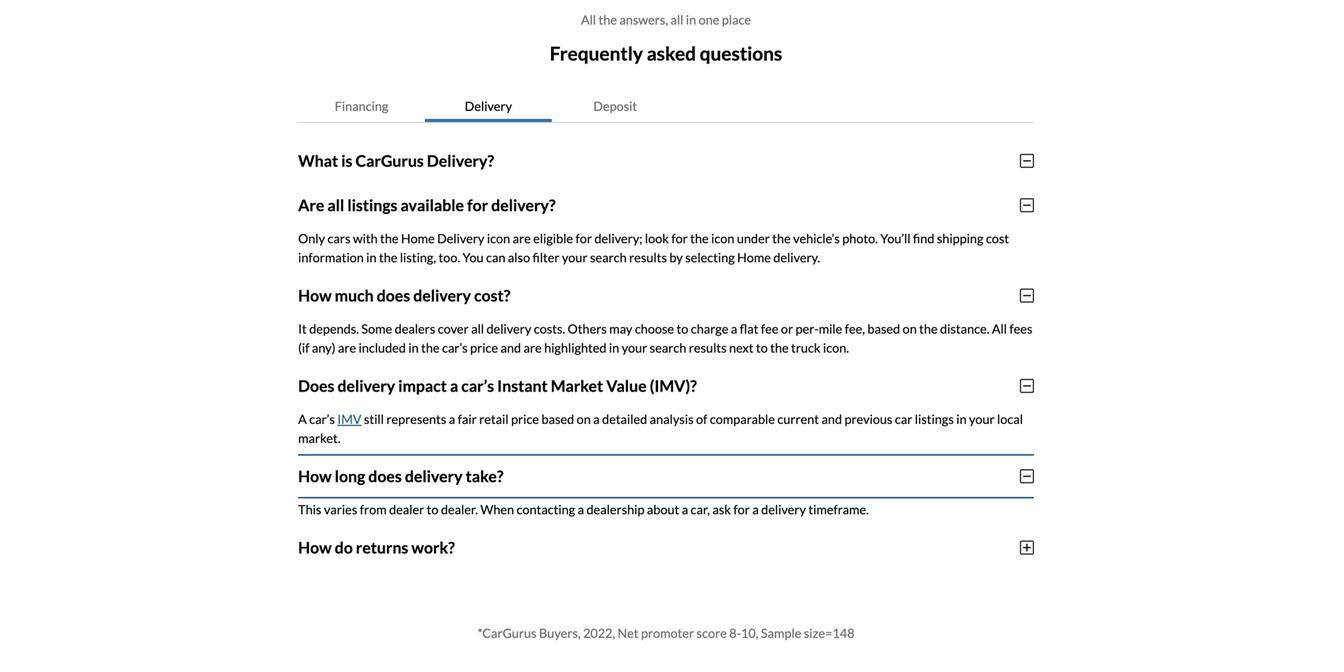 Task type: describe. For each thing, give the bounding box(es) containing it.
listings inside dropdown button
[[348, 196, 398, 215]]

are down costs.
[[524, 340, 542, 356]]

current
[[778, 412, 819, 427]]

the down or
[[771, 340, 789, 356]]

photo.
[[843, 231, 878, 246]]

(if
[[298, 340, 310, 356]]

filter
[[533, 250, 560, 265]]

questions
[[700, 42, 783, 65]]

how much does delivery cost? button
[[298, 274, 1034, 318]]

local
[[998, 412, 1023, 427]]

car's inside it depends. some dealers cover all delivery costs. others may choose to charge a flat fee or per-mile fee, based on the distance. all fees (if any) are included in the car's price and are highlighted in your search results next to the truck icon.
[[442, 340, 468, 356]]

under
[[737, 231, 770, 246]]

market
[[551, 377, 603, 396]]

in left "one"
[[686, 12, 697, 27]]

still
[[364, 412, 384, 427]]

also
[[508, 250, 530, 265]]

how for how much does delivery cost?
[[298, 286, 332, 305]]

your inside still represents a fair retail price based on a detailed analysis of comparable current and previous car listings in your local market.
[[970, 412, 995, 427]]

cover
[[438, 321, 469, 337]]

place
[[722, 12, 751, 27]]

value
[[607, 377, 647, 396]]

included
[[359, 340, 406, 356]]

2 icon from the left
[[711, 231, 735, 246]]

from
[[360, 502, 387, 517]]

a left detailed
[[594, 412, 600, 427]]

are down depends.
[[338, 340, 356, 356]]

your inside only cars with the home delivery icon are eligible for delivery; look for the icon under the vehicle's photo. you'll find shipping cost information in the listing, too. you can also filter your search results by selecting home delivery.
[[562, 250, 588, 265]]

only
[[298, 231, 325, 246]]

selecting
[[686, 250, 735, 265]]

how do returns work?
[[298, 538, 455, 558]]

how long does delivery take? button
[[298, 454, 1034, 499]]

or
[[781, 321, 794, 337]]

distance.
[[941, 321, 990, 337]]

and inside it depends. some dealers cover all delivery costs. others may choose to charge a flat fee or per-mile fee, based on the distance. all fees (if any) are included in the car's price and are highlighted in your search results next to the truck icon.
[[501, 340, 521, 356]]

available
[[401, 196, 464, 215]]

with
[[353, 231, 378, 246]]

costs.
[[534, 321, 566, 337]]

frequently
[[550, 42, 643, 65]]

tab list containing financing
[[298, 90, 1034, 123]]

analysis
[[650, 412, 694, 427]]

returns
[[356, 538, 409, 558]]

2022,
[[583, 626, 615, 641]]

promoter
[[641, 626, 695, 641]]

delivery inside dropdown button
[[338, 377, 395, 396]]

work?
[[412, 538, 455, 558]]

1 horizontal spatial to
[[677, 321, 689, 337]]

it
[[298, 321, 307, 337]]

in inside only cars with the home delivery icon are eligible for delivery; look for the icon under the vehicle's photo. you'll find shipping cost information in the listing, too. you can also filter your search results by selecting home delivery.
[[366, 250, 377, 265]]

depends.
[[309, 321, 359, 337]]

it depends. some dealers cover all delivery costs. others may choose to charge a flat fee or per-mile fee, based on the distance. all fees (if any) are included in the car's price and are highlighted in your search results next to the truck icon.
[[298, 321, 1033, 356]]

per-
[[796, 321, 819, 337]]

a inside dropdown button
[[450, 377, 458, 396]]

detailed
[[602, 412, 648, 427]]

by
[[670, 250, 683, 265]]

answers,
[[620, 12, 668, 27]]

truck
[[792, 340, 821, 356]]

(imv)?
[[650, 377, 697, 396]]

0 vertical spatial home
[[401, 231, 435, 246]]

the up selecting
[[691, 231, 709, 246]]

buyers,
[[539, 626, 581, 641]]

asked
[[647, 42, 696, 65]]

vehicle's
[[794, 231, 840, 246]]

price inside still represents a fair retail price based on a detailed analysis of comparable current and previous car listings in your local market.
[[511, 412, 539, 427]]

8-
[[730, 626, 741, 641]]

fees
[[1010, 321, 1033, 337]]

search inside it depends. some dealers cover all delivery costs. others may choose to charge a flat fee or per-mile fee, based on the distance. all fees (if any) are included in the car's price and are highlighted in your search results next to the truck icon.
[[650, 340, 687, 356]]

a left dealership
[[578, 502, 584, 517]]

search inside only cars with the home delivery icon are eligible for delivery; look for the icon under the vehicle's photo. you'll find shipping cost information in the listing, too. you can also filter your search results by selecting home delivery.
[[590, 250, 627, 265]]

long
[[335, 467, 365, 486]]

of
[[696, 412, 708, 427]]

delivery tab
[[425, 90, 552, 122]]

timeframe.
[[809, 502, 869, 517]]

is
[[341, 151, 353, 170]]

fee
[[761, 321, 779, 337]]

0 vertical spatial all
[[581, 12, 596, 27]]

results inside it depends. some dealers cover all delivery costs. others may choose to charge a flat fee or per-mile fee, based on the distance. all fees (if any) are included in the car's price and are highlighted in your search results next to the truck icon.
[[689, 340, 727, 356]]

all inside dropdown button
[[328, 196, 344, 215]]

how much does delivery cost?
[[298, 286, 511, 305]]

dealer.
[[441, 502, 478, 517]]

a inside it depends. some dealers cover all delivery costs. others may choose to charge a flat fee or per-mile fee, based on the distance. all fees (if any) are included in the car's price and are highlighted in your search results next to the truck icon.
[[731, 321, 738, 337]]

you'll
[[881, 231, 911, 246]]

frequently asked questions
[[550, 42, 783, 65]]

delivery inside it depends. some dealers cover all delivery costs. others may choose to charge a flat fee or per-mile fee, based on the distance. all fees (if any) are included in the car's price and are highlighted in your search results next to the truck icon.
[[487, 321, 532, 337]]

price inside it depends. some dealers cover all delivery costs. others may choose to charge a flat fee or per-mile fee, based on the distance. all fees (if any) are included in the car's price and are highlighted in your search results next to the truck icon.
[[470, 340, 498, 356]]

0 vertical spatial all
[[671, 12, 684, 27]]

what is cargurus delivery? button
[[298, 139, 1034, 183]]

can
[[486, 250, 506, 265]]

in down dealers
[[409, 340, 419, 356]]

dealership
[[587, 502, 645, 517]]

any)
[[312, 340, 336, 356]]

take?
[[466, 467, 504, 486]]

the left distance.
[[920, 321, 938, 337]]

1 vertical spatial home
[[738, 250, 771, 265]]

choose
[[635, 321, 674, 337]]

1 icon from the left
[[487, 231, 510, 246]]

cost
[[986, 231, 1010, 246]]

listings inside still represents a fair retail price based on a detailed analysis of comparable current and previous car listings in your local market.
[[915, 412, 954, 427]]

market.
[[298, 431, 341, 446]]

this
[[298, 502, 322, 517]]

delivery inside dropdown button
[[413, 286, 471, 305]]

2 horizontal spatial to
[[756, 340, 768, 356]]

car,
[[691, 502, 710, 517]]

a right ask
[[753, 502, 759, 517]]



Task type: locate. For each thing, give the bounding box(es) containing it.
your inside it depends. some dealers cover all delivery costs. others may choose to charge a flat fee or per-mile fee, based on the distance. all fees (if any) are included in the car's price and are highlighted in your search results next to the truck icon.
[[622, 340, 648, 356]]

charge
[[691, 321, 729, 337]]

previous
[[845, 412, 893, 427]]

minus square image up "local"
[[1021, 378, 1034, 394]]

0 vertical spatial listings
[[348, 196, 398, 215]]

are inside only cars with the home delivery icon are eligible for delivery; look for the icon under the vehicle's photo. you'll find shipping cost information in the listing, too. you can also filter your search results by selecting home delivery.
[[513, 231, 531, 246]]

1 how from the top
[[298, 286, 332, 305]]

one
[[699, 12, 720, 27]]

size=148
[[804, 626, 855, 641]]

price right retail
[[511, 412, 539, 427]]

imv link
[[337, 412, 362, 427]]

car
[[895, 412, 913, 427]]

1 vertical spatial on
[[577, 412, 591, 427]]

2 how from the top
[[298, 467, 332, 486]]

2 vertical spatial to
[[427, 502, 439, 517]]

listings up with
[[348, 196, 398, 215]]

delivery inside tab
[[465, 98, 512, 114]]

1 vertical spatial results
[[689, 340, 727, 356]]

for inside dropdown button
[[467, 196, 488, 215]]

do
[[335, 538, 353, 558]]

delivery up dealer.
[[405, 467, 463, 486]]

0 vertical spatial delivery
[[465, 98, 512, 114]]

does for much
[[377, 286, 410, 305]]

1 minus square image from the top
[[1021, 197, 1034, 213]]

2 vertical spatial car's
[[309, 412, 335, 427]]

you
[[463, 250, 484, 265]]

on inside still represents a fair retail price based on a detailed analysis of comparable current and previous car listings in your local market.
[[577, 412, 591, 427]]

your down may
[[622, 340, 648, 356]]

to right next
[[756, 340, 768, 356]]

results
[[629, 250, 667, 265], [689, 340, 727, 356]]

in down may
[[609, 340, 620, 356]]

delivery.
[[774, 250, 820, 265]]

how inside dropdown button
[[298, 538, 332, 558]]

minus square image for are all listings available for delivery?
[[1021, 197, 1034, 213]]

dealers
[[395, 321, 436, 337]]

1 horizontal spatial all
[[992, 321, 1007, 337]]

1 vertical spatial does
[[369, 467, 402, 486]]

0 vertical spatial search
[[590, 250, 627, 265]]

1 vertical spatial price
[[511, 412, 539, 427]]

price up does delivery impact a car's instant market value (imv)?
[[470, 340, 498, 356]]

0 horizontal spatial and
[[501, 340, 521, 356]]

car's
[[442, 340, 468, 356], [462, 377, 494, 396], [309, 412, 335, 427]]

how long does delivery take?
[[298, 467, 504, 486]]

icon
[[487, 231, 510, 246], [711, 231, 735, 246]]

contacting
[[517, 502, 575, 517]]

search down delivery; at the left of the page
[[590, 250, 627, 265]]

delivery up still
[[338, 377, 395, 396]]

minus square image inside how long does delivery take? dropdown button
[[1021, 469, 1034, 485]]

are all listings available for delivery? button
[[298, 183, 1034, 228]]

the left the 'listing,'
[[379, 250, 398, 265]]

does right long
[[369, 467, 402, 486]]

are
[[513, 231, 531, 246], [338, 340, 356, 356], [524, 340, 542, 356]]

when
[[481, 502, 514, 517]]

how for how long does delivery take?
[[298, 467, 332, 486]]

1 horizontal spatial based
[[868, 321, 901, 337]]

minus square image down minus square image
[[1021, 197, 1034, 213]]

for up by
[[672, 231, 688, 246]]

a left car,
[[682, 502, 689, 517]]

0 vertical spatial how
[[298, 286, 332, 305]]

minus square image down "local"
[[1021, 469, 1034, 485]]

how up the this
[[298, 467, 332, 486]]

results inside only cars with the home delivery icon are eligible for delivery; look for the icon under the vehicle's photo. you'll find shipping cost information in the listing, too. you can also filter your search results by selecting home delivery.
[[629, 250, 667, 265]]

minus square image for how much does delivery cost?
[[1021, 288, 1034, 304]]

cost?
[[474, 286, 511, 305]]

your
[[562, 250, 588, 265], [622, 340, 648, 356], [970, 412, 995, 427]]

1 vertical spatial to
[[756, 340, 768, 356]]

minus square image inside does delivery impact a car's instant market value (imv)? dropdown button
[[1021, 378, 1034, 394]]

results down look
[[629, 250, 667, 265]]

in
[[686, 12, 697, 27], [366, 250, 377, 265], [409, 340, 419, 356], [609, 340, 620, 356], [957, 412, 967, 427]]

0 vertical spatial your
[[562, 250, 588, 265]]

1 vertical spatial your
[[622, 340, 648, 356]]

for right available
[[467, 196, 488, 215]]

2 vertical spatial all
[[471, 321, 484, 337]]

1 horizontal spatial your
[[622, 340, 648, 356]]

10,
[[741, 626, 759, 641]]

1 vertical spatial delivery
[[437, 231, 485, 246]]

the up delivery.
[[773, 231, 791, 246]]

1 horizontal spatial icon
[[711, 231, 735, 246]]

car's inside dropdown button
[[462, 377, 494, 396]]

the down dealers
[[421, 340, 440, 356]]

2 vertical spatial how
[[298, 538, 332, 558]]

for
[[467, 196, 488, 215], [576, 231, 592, 246], [672, 231, 688, 246], [734, 502, 750, 517]]

delivery up cover
[[413, 286, 471, 305]]

on inside it depends. some dealers cover all delivery costs. others may choose to charge a flat fee or per-mile fee, based on the distance. all fees (if any) are included in the car's price and are highlighted in your search results next to the truck icon.
[[903, 321, 917, 337]]

listings right car
[[915, 412, 954, 427]]

delivery;
[[595, 231, 643, 246]]

0 horizontal spatial all
[[328, 196, 344, 215]]

your left "local"
[[970, 412, 995, 427]]

minus square image inside how much does delivery cost? dropdown button
[[1021, 288, 1034, 304]]

delivery inside only cars with the home delivery icon are eligible for delivery; look for the icon under the vehicle's photo. you'll find shipping cost information in the listing, too. you can also filter your search results by selecting home delivery.
[[437, 231, 485, 246]]

mile
[[819, 321, 843, 337]]

based right "fee,"
[[868, 321, 901, 337]]

and up instant
[[501, 340, 521, 356]]

plus square image
[[1021, 540, 1034, 556]]

how for how do returns work?
[[298, 538, 332, 558]]

car's down cover
[[442, 340, 468, 356]]

how do returns work? button
[[298, 526, 1034, 570]]

how left do
[[298, 538, 332, 558]]

on down market
[[577, 412, 591, 427]]

1 horizontal spatial all
[[471, 321, 484, 337]]

1 vertical spatial listings
[[915, 412, 954, 427]]

may
[[610, 321, 633, 337]]

net
[[618, 626, 639, 641]]

delivery down cost?
[[487, 321, 532, 337]]

price
[[470, 340, 498, 356], [511, 412, 539, 427]]

in inside still represents a fair retail price based on a detailed analysis of comparable current and previous car listings in your local market.
[[957, 412, 967, 427]]

in down with
[[366, 250, 377, 265]]

4 minus square image from the top
[[1021, 469, 1034, 485]]

1 vertical spatial all
[[328, 196, 344, 215]]

all
[[581, 12, 596, 27], [992, 321, 1007, 337]]

does for long
[[369, 467, 402, 486]]

in left "local"
[[957, 412, 967, 427]]

next
[[729, 340, 754, 356]]

delivery up too.
[[437, 231, 485, 246]]

all left "one"
[[671, 12, 684, 27]]

does delivery impact a car's instant market value (imv)?
[[298, 377, 697, 396]]

all right are
[[328, 196, 344, 215]]

0 vertical spatial on
[[903, 321, 917, 337]]

to
[[677, 321, 689, 337], [756, 340, 768, 356], [427, 502, 439, 517]]

0 horizontal spatial to
[[427, 502, 439, 517]]

does inside dropdown button
[[377, 286, 410, 305]]

dealer
[[389, 502, 424, 517]]

this varies from dealer to dealer. when contacting a dealership about a car, ask for a delivery timeframe.
[[298, 502, 869, 517]]

listing,
[[400, 250, 436, 265]]

information
[[298, 250, 364, 265]]

based inside still represents a fair retail price based on a detailed analysis of comparable current and previous car listings in your local market.
[[542, 412, 575, 427]]

all inside it depends. some dealers cover all delivery costs. others may choose to charge a flat fee or per-mile fee, based on the distance. all fees (if any) are included in the car's price and are highlighted in your search results next to the truck icon.
[[471, 321, 484, 337]]

a left fair at the bottom
[[449, 412, 455, 427]]

2 vertical spatial your
[[970, 412, 995, 427]]

0 horizontal spatial price
[[470, 340, 498, 356]]

icon up the can
[[487, 231, 510, 246]]

delivery inside dropdown button
[[405, 467, 463, 486]]

results down charge
[[689, 340, 727, 356]]

does
[[377, 286, 410, 305], [369, 467, 402, 486]]

delivery?
[[427, 151, 494, 170]]

a car's imv
[[298, 412, 362, 427]]

1 horizontal spatial price
[[511, 412, 539, 427]]

on
[[903, 321, 917, 337], [577, 412, 591, 427]]

0 horizontal spatial on
[[577, 412, 591, 427]]

0 horizontal spatial your
[[562, 250, 588, 265]]

the right with
[[380, 231, 399, 246]]

0 vertical spatial car's
[[442, 340, 468, 356]]

delivery?
[[491, 196, 556, 215]]

a right impact
[[450, 377, 458, 396]]

to left charge
[[677, 321, 689, 337]]

instant
[[497, 377, 548, 396]]

1 horizontal spatial and
[[822, 412, 843, 427]]

minus square image for how long does delivery take?
[[1021, 469, 1034, 485]]

eligible
[[534, 231, 573, 246]]

on right "fee,"
[[903, 321, 917, 337]]

2 horizontal spatial all
[[671, 12, 684, 27]]

0 horizontal spatial home
[[401, 231, 435, 246]]

deposit tab
[[552, 90, 679, 122]]

*cargurus
[[478, 626, 537, 641]]

car's up market.
[[309, 412, 335, 427]]

to right dealer
[[427, 502, 439, 517]]

0 vertical spatial does
[[377, 286, 410, 305]]

much
[[335, 286, 374, 305]]

a left flat
[[731, 321, 738, 337]]

minus square image inside are all listings available for delivery? dropdown button
[[1021, 197, 1034, 213]]

the up frequently
[[599, 12, 617, 27]]

for right "eligible"
[[576, 231, 592, 246]]

are all listings available for delivery?
[[298, 196, 556, 215]]

1 vertical spatial and
[[822, 412, 843, 427]]

tab list
[[298, 90, 1034, 123]]

3 minus square image from the top
[[1021, 378, 1034, 394]]

all inside it depends. some dealers cover all delivery costs. others may choose to charge a flat fee or per-mile fee, based on the distance. all fees (if any) are included in the car's price and are highlighted in your search results next to the truck icon.
[[992, 321, 1007, 337]]

fee,
[[845, 321, 865, 337]]

1 horizontal spatial listings
[[915, 412, 954, 427]]

does inside dropdown button
[[369, 467, 402, 486]]

0 horizontal spatial all
[[581, 12, 596, 27]]

0 horizontal spatial based
[[542, 412, 575, 427]]

1 vertical spatial car's
[[462, 377, 494, 396]]

fair
[[458, 412, 477, 427]]

and inside still represents a fair retail price based on a detailed analysis of comparable current and previous car listings in your local market.
[[822, 412, 843, 427]]

icon up selecting
[[711, 231, 735, 246]]

1 vertical spatial how
[[298, 467, 332, 486]]

cars
[[328, 231, 351, 246]]

0 vertical spatial and
[[501, 340, 521, 356]]

does delivery impact a car's instant market value (imv)? button
[[298, 364, 1034, 408]]

based inside it depends. some dealers cover all delivery costs. others may choose to charge a flat fee or per-mile fee, based on the distance. all fees (if any) are included in the car's price and are highlighted in your search results next to the truck icon.
[[868, 321, 901, 337]]

shipping
[[937, 231, 984, 246]]

1 horizontal spatial home
[[738, 250, 771, 265]]

0 horizontal spatial search
[[590, 250, 627, 265]]

car's up fair at the bottom
[[462, 377, 494, 396]]

0 vertical spatial results
[[629, 250, 667, 265]]

delivery left timeframe.
[[762, 502, 806, 517]]

too.
[[439, 250, 460, 265]]

1 horizontal spatial search
[[650, 340, 687, 356]]

retail
[[479, 412, 509, 427]]

minus square image for does delivery impact a car's instant market value (imv)?
[[1021, 378, 1034, 394]]

0 horizontal spatial listings
[[348, 196, 398, 215]]

search down choose
[[650, 340, 687, 356]]

for right ask
[[734, 502, 750, 517]]

varies
[[324, 502, 357, 517]]

0 vertical spatial based
[[868, 321, 901, 337]]

does
[[298, 377, 335, 396]]

minus square image
[[1021, 153, 1034, 169]]

all left fees
[[992, 321, 1007, 337]]

icon.
[[823, 340, 849, 356]]

search
[[590, 250, 627, 265], [650, 340, 687, 356]]

how inside dropdown button
[[298, 467, 332, 486]]

1 horizontal spatial results
[[689, 340, 727, 356]]

financing
[[335, 98, 389, 114]]

1 vertical spatial based
[[542, 412, 575, 427]]

0 horizontal spatial icon
[[487, 231, 510, 246]]

are up also
[[513, 231, 531, 246]]

what
[[298, 151, 338, 170]]

minus square image
[[1021, 197, 1034, 213], [1021, 288, 1034, 304], [1021, 378, 1034, 394], [1021, 469, 1034, 485]]

home up the 'listing,'
[[401, 231, 435, 246]]

look
[[645, 231, 669, 246]]

delivery up delivery?
[[465, 98, 512, 114]]

0 vertical spatial to
[[677, 321, 689, 337]]

0 vertical spatial price
[[470, 340, 498, 356]]

2 minus square image from the top
[[1021, 288, 1034, 304]]

financing tab
[[298, 90, 425, 122]]

still represents a fair retail price based on a detailed analysis of comparable current and previous car listings in your local market.
[[298, 412, 1023, 446]]

based down market
[[542, 412, 575, 427]]

2 horizontal spatial your
[[970, 412, 995, 427]]

does up the some
[[377, 286, 410, 305]]

flat
[[740, 321, 759, 337]]

1 vertical spatial all
[[992, 321, 1007, 337]]

1 vertical spatial search
[[650, 340, 687, 356]]

your right filter
[[562, 250, 588, 265]]

3 how from the top
[[298, 538, 332, 558]]

minus square image up fees
[[1021, 288, 1034, 304]]

home
[[401, 231, 435, 246], [738, 250, 771, 265]]

impact
[[398, 377, 447, 396]]

about
[[647, 502, 680, 517]]

all up frequently
[[581, 12, 596, 27]]

cargurus
[[356, 151, 424, 170]]

home down under
[[738, 250, 771, 265]]

ask
[[713, 502, 731, 517]]

*cargurus buyers, 2022, net promoter score 8-10, sample size=148
[[478, 626, 855, 641]]

0 horizontal spatial results
[[629, 250, 667, 265]]

how up it
[[298, 286, 332, 305]]

delivery
[[413, 286, 471, 305], [487, 321, 532, 337], [338, 377, 395, 396], [405, 467, 463, 486], [762, 502, 806, 517]]

and right current
[[822, 412, 843, 427]]

how inside dropdown button
[[298, 286, 332, 305]]

what is cargurus delivery?
[[298, 151, 494, 170]]

all right cover
[[471, 321, 484, 337]]

1 horizontal spatial on
[[903, 321, 917, 337]]



Task type: vqa. For each thing, say whether or not it's contained in the screenshot.
Front
no



